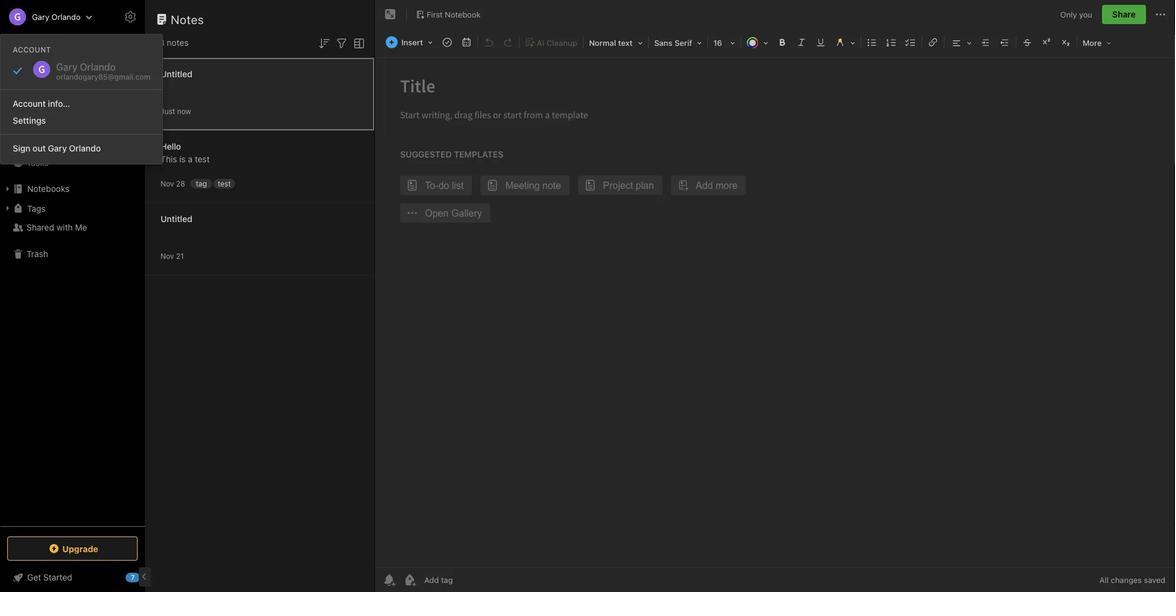 Task type: locate. For each thing, give the bounding box(es) containing it.
add a reminder image
[[382, 573, 397, 587]]

only you
[[1061, 10, 1093, 19]]

new
[[27, 69, 44, 79]]

account inside dropdown list menu
[[13, 98, 46, 108]]

untitled for 21
[[161, 214, 192, 224]]

1 horizontal spatial notes
[[171, 12, 204, 26]]

View options field
[[349, 35, 366, 51]]

Insert field
[[383, 34, 437, 51]]

all changes saved
[[1100, 576, 1166, 585]]

settings
[[13, 116, 46, 126]]

0 vertical spatial gary
[[32, 12, 49, 21]]

1 vertical spatial account
[[13, 98, 46, 108]]

account up new on the top of the page
[[13, 45, 51, 54]]

1 vertical spatial notes
[[27, 138, 50, 148]]

orlando down shortcuts button
[[69, 143, 101, 153]]

1 horizontal spatial test
[[218, 179, 231, 188]]

test right tag
[[218, 179, 231, 188]]

sign out gary orlando link
[[1, 139, 162, 157]]

indent image
[[977, 34, 994, 51]]

1 vertical spatial untitled
[[161, 214, 192, 224]]

this
[[161, 154, 177, 164]]

test
[[195, 154, 210, 164], [218, 179, 231, 188]]

Add tag field
[[423, 575, 514, 585]]

home
[[27, 99, 50, 109]]

nov 28
[[161, 180, 185, 188]]

nov left 21
[[161, 252, 174, 260]]

orlando
[[51, 12, 81, 21], [69, 143, 101, 153]]

notes
[[167, 38, 189, 48]]

untitled down notes
[[161, 69, 192, 79]]

underline image
[[813, 34, 829, 51]]

Font size field
[[709, 34, 739, 51]]

bulleted list image
[[864, 34, 881, 51]]

upgrade button
[[7, 537, 138, 561]]

test right the a
[[195, 154, 210, 164]]

calendar event image
[[458, 34, 475, 51]]

0 vertical spatial account
[[13, 45, 51, 54]]

notebooks
[[27, 184, 69, 194]]

0 vertical spatial nov
[[161, 180, 174, 188]]

subscript image
[[1058, 34, 1075, 51]]

changes
[[1111, 576, 1142, 585]]

1 nov from the top
[[161, 180, 174, 188]]

shared
[[27, 222, 54, 232]]

nov left 28
[[161, 180, 174, 188]]

you
[[1079, 10, 1093, 19]]

1 vertical spatial nov
[[161, 252, 174, 260]]

untitled for now
[[161, 69, 192, 79]]

gary up search text field
[[32, 12, 49, 21]]

3 notes
[[159, 38, 189, 48]]

Add filters field
[[334, 35, 349, 51]]

1 untitled from the top
[[161, 69, 192, 79]]

gary right "out"
[[48, 143, 67, 153]]

notes
[[171, 12, 204, 26], [27, 138, 50, 148]]

2 untitled from the top
[[161, 214, 192, 224]]

insert link image
[[925, 34, 942, 51]]

a
[[188, 154, 193, 164]]

2 account from the top
[[13, 98, 46, 108]]

italic image
[[793, 34, 810, 51]]

Note Editor text field
[[375, 58, 1175, 567]]

account up "settings"
[[13, 98, 46, 108]]

tasks
[[27, 157, 49, 167]]

Search text field
[[16, 35, 129, 57]]

notes link
[[0, 133, 144, 153]]

expand tags image
[[3, 203, 13, 213]]

0 vertical spatial untitled
[[161, 69, 192, 79]]

More field
[[1079, 34, 1116, 51]]

tree
[[0, 95, 145, 526]]

just now
[[161, 107, 191, 116]]

Font family field
[[650, 34, 706, 51]]

text
[[618, 38, 633, 47]]

account
[[13, 45, 51, 54], [13, 98, 46, 108]]

notebooks link
[[0, 179, 144, 199]]

gary
[[32, 12, 49, 21], [48, 143, 67, 153]]

account info… link
[[1, 95, 162, 112]]

untitled down nov 28
[[161, 214, 192, 224]]

notes up notes
[[171, 12, 204, 26]]

dropdown list menu
[[1, 85, 162, 157]]

just
[[161, 107, 175, 116]]

sans
[[654, 38, 673, 47]]

settings image
[[123, 10, 138, 24]]

0 vertical spatial notes
[[171, 12, 204, 26]]

None search field
[[16, 35, 129, 57]]

nov 21
[[161, 252, 184, 260]]

Sort options field
[[317, 35, 331, 51]]

first notebook
[[427, 10, 481, 19]]

orlando up search text field
[[51, 12, 81, 21]]

tasks button
[[0, 153, 144, 172]]

notes up tasks
[[27, 138, 50, 148]]

saved
[[1144, 576, 1166, 585]]

0 horizontal spatial test
[[195, 154, 210, 164]]

Account field
[[0, 5, 93, 29]]

0 vertical spatial orlando
[[51, 12, 81, 21]]

note window element
[[375, 0, 1175, 592]]

checklist image
[[902, 34, 919, 51]]

0 vertical spatial test
[[195, 154, 210, 164]]

now
[[177, 107, 191, 116]]

1 vertical spatial orlando
[[69, 143, 101, 153]]

nov
[[161, 180, 174, 188], [161, 252, 174, 260]]

1 vertical spatial gary
[[48, 143, 67, 153]]

16
[[714, 38, 722, 47]]

all
[[1100, 576, 1109, 585]]

me
[[75, 222, 87, 232]]

0 horizontal spatial notes
[[27, 138, 50, 148]]

share button
[[1102, 5, 1146, 24]]

untitled
[[161, 69, 192, 79], [161, 214, 192, 224]]

shortcuts button
[[0, 114, 144, 133]]

2 nov from the top
[[161, 252, 174, 260]]

outdent image
[[997, 34, 1014, 51]]

1 vertical spatial test
[[218, 179, 231, 188]]

get started
[[27, 573, 72, 583]]

1 account from the top
[[13, 45, 51, 54]]

only
[[1061, 10, 1077, 19]]



Task type: vqa. For each thing, say whether or not it's contained in the screenshot.
views
no



Task type: describe. For each thing, give the bounding box(es) containing it.
shortcuts
[[27, 119, 65, 129]]

hello
[[161, 142, 181, 152]]

more
[[1083, 38, 1102, 47]]

task image
[[439, 34, 456, 51]]

sign
[[13, 143, 30, 153]]

is
[[179, 154, 186, 164]]

get
[[27, 573, 41, 583]]

trash link
[[0, 244, 144, 264]]

first notebook button
[[412, 6, 485, 23]]

orlando inside account field
[[51, 12, 81, 21]]

strikethrough image
[[1019, 34, 1036, 51]]

sans serif
[[654, 38, 692, 47]]

click to collapse image
[[140, 570, 149, 584]]

home link
[[0, 95, 145, 114]]

normal
[[589, 38, 616, 47]]

trash
[[27, 249, 48, 259]]

More actions field
[[1154, 5, 1168, 24]]

orlando inside the sign out gary orlando link
[[69, 143, 101, 153]]

numbered list image
[[883, 34, 900, 51]]

superscript image
[[1038, 34, 1055, 51]]

share
[[1113, 9, 1136, 19]]

gary inside account field
[[32, 12, 49, 21]]

tags button
[[0, 199, 144, 218]]

nov for nov 28
[[161, 180, 174, 188]]

28
[[176, 180, 185, 188]]

expand notebooks image
[[3, 184, 13, 194]]

Heading level field
[[585, 34, 647, 51]]

3
[[159, 38, 165, 48]]

Highlight field
[[831, 34, 860, 51]]

add tag image
[[403, 573, 417, 587]]

Font color field
[[742, 34, 773, 51]]

nov for nov 21
[[161, 252, 174, 260]]

normal text
[[589, 38, 633, 47]]

new button
[[7, 63, 138, 85]]

this is a test
[[161, 154, 210, 164]]

expand note image
[[383, 7, 398, 22]]

shared with me
[[27, 222, 87, 232]]

tags
[[27, 203, 46, 213]]

notebook
[[445, 10, 481, 19]]

insert
[[401, 38, 423, 47]]

Help and Learning task checklist field
[[0, 568, 145, 587]]

sign out gary orlando
[[13, 143, 101, 153]]

upgrade
[[62, 544, 98, 554]]

with
[[56, 222, 73, 232]]

gary inside dropdown list menu
[[48, 143, 67, 153]]

more actions image
[[1154, 7, 1168, 22]]

account info…
[[13, 98, 70, 108]]

account for account info…
[[13, 98, 46, 108]]

Alignment field
[[946, 34, 976, 51]]

tree containing home
[[0, 95, 145, 526]]

tag
[[196, 179, 207, 188]]

shared with me link
[[0, 218, 144, 237]]

gary orlando
[[32, 12, 81, 21]]

settings link
[[1, 112, 162, 129]]

info…
[[48, 98, 70, 108]]

7
[[131, 574, 135, 582]]

out
[[33, 143, 46, 153]]

started
[[43, 573, 72, 583]]

account for account
[[13, 45, 51, 54]]

add filters image
[[334, 36, 349, 51]]

first
[[427, 10, 443, 19]]

21
[[176, 252, 184, 260]]

bold image
[[774, 34, 791, 51]]

serif
[[675, 38, 692, 47]]



